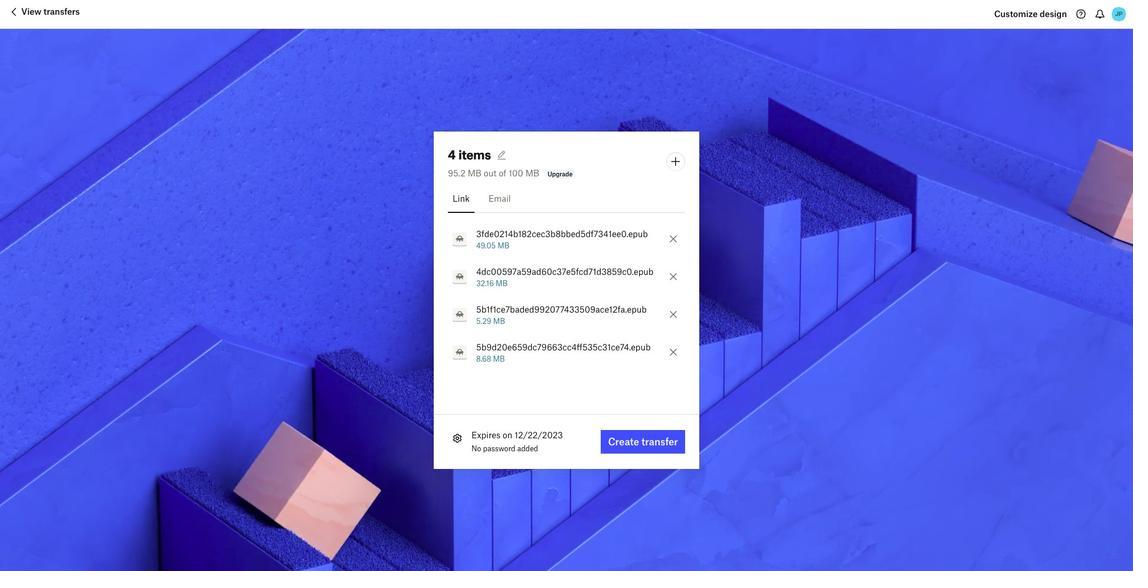 Task type: vqa. For each thing, say whether or not it's contained in the screenshot.
the right Request link
no



Task type: locate. For each thing, give the bounding box(es) containing it.
5b1f1ce7baded992077433509ace12fa.epub 5.29 mb
[[477, 304, 647, 326]]

3fde0214b182cec3b8bbed5df7341ee0.epub
[[477, 229, 648, 239]]

add files button image
[[669, 154, 683, 169]]

create transfer
[[609, 436, 679, 448]]

4dc00597a59ad60c37e5fcd71d3859c0.epub 32.16 mb
[[477, 267, 654, 288]]

create transfer button
[[601, 430, 686, 454]]

mb inside 3fde0214b182cec3b8bbed5df7341ee0.epub 49.05 mb
[[498, 241, 510, 250]]

mb
[[468, 168, 482, 178], [526, 168, 540, 178], [498, 241, 510, 250], [496, 279, 508, 288], [494, 317, 505, 326], [493, 355, 505, 364]]

transfer
[[642, 436, 679, 448]]

5b9d20e659dc79663cc4ff535c31ce74.epub cell
[[448, 340, 664, 364]]

expires
[[472, 430, 501, 440]]

4dc00597a59ad60c37e5fcd71d3859c0.epub cell
[[448, 265, 664, 289]]

mb left out at top left
[[468, 168, 482, 178]]

4dc00597a59ad60c37e5fcd71d3859c0.epub row
[[434, 258, 700, 296]]

mb right 32.16
[[496, 279, 508, 288]]

5b1f1ce7baded992077433509ace12fa.epub row
[[434, 296, 700, 333]]

3fde0214b182cec3b8bbed5df7341ee0.epub row
[[434, 220, 700, 258]]

on
[[503, 430, 513, 440]]

view transfers
[[21, 6, 80, 17]]

5b9d20e659dc79663cc4ff535c31ce74.epub row
[[434, 333, 700, 371]]

mb right '49.05' on the top of the page
[[498, 241, 510, 250]]

4 items
[[448, 147, 491, 162]]

design
[[1041, 9, 1068, 19]]

12/22/2023
[[515, 430, 563, 440]]

items
[[459, 147, 491, 162]]

tab list containing link
[[448, 185, 686, 213]]

5b1f1ce7baded992077433509ace12fa.epub cell
[[448, 303, 664, 326]]

mb right the 5.29
[[494, 317, 505, 326]]

mb right 8.68
[[493, 355, 505, 364]]

email tab
[[484, 185, 516, 213]]

3fde0214b182cec3b8bbed5df7341ee0.epub cell
[[448, 227, 664, 251]]

5.29
[[477, 317, 492, 326]]

jp button
[[1110, 5, 1129, 24]]

mb for 3fde0214b182cec3b8bbed5df7341ee0.epub
[[498, 241, 510, 250]]

tab list
[[448, 185, 686, 213]]

mb for 5b1f1ce7baded992077433509ace12fa.epub
[[494, 317, 505, 326]]

mb right 100
[[526, 168, 540, 178]]

mb inside 4dc00597a59ad60c37e5fcd71d3859c0.epub 32.16 mb
[[496, 279, 508, 288]]

customize design
[[995, 9, 1068, 19]]

mb inside 5b9d20e659dc79663cc4ff535c31ce74.epub 8.68 mb
[[493, 355, 505, 364]]

password
[[483, 444, 516, 453]]

5b9d20e659dc79663cc4ff535c31ce74.epub 8.68 mb
[[477, 342, 651, 364]]

5b1f1ce7baded992077433509ace12fa.epub
[[477, 304, 647, 315]]

view transfers button
[[7, 5, 80, 24]]

no
[[472, 444, 482, 453]]

mb inside 5b1f1ce7baded992077433509ace12fa.epub 5.29 mb
[[494, 317, 505, 326]]



Task type: describe. For each thing, give the bounding box(es) containing it.
link tab
[[448, 185, 475, 213]]

customize
[[995, 9, 1039, 19]]

email
[[489, 193, 511, 203]]

added
[[518, 444, 539, 453]]

mb for 5b9d20e659dc79663cc4ff535c31ce74.epub
[[493, 355, 505, 364]]

3fde0214b182cec3b8bbed5df7341ee0.epub 49.05 mb
[[477, 229, 648, 250]]

customize design button
[[995, 5, 1068, 24]]

95.2 mb out of 100 mb
[[448, 168, 540, 178]]

of
[[499, 168, 507, 178]]

out
[[484, 168, 497, 178]]

95.2
[[448, 168, 466, 178]]

32.16
[[477, 279, 494, 288]]

4dc00597a59ad60c37e5fcd71d3859c0.epub
[[477, 267, 654, 277]]

8.68
[[477, 355, 492, 364]]

link
[[453, 193, 470, 203]]

create
[[609, 436, 640, 448]]

transfers
[[44, 6, 80, 17]]

view
[[21, 6, 41, 17]]

49.05
[[477, 241, 496, 250]]

expires on 12/22/2023 no password added
[[472, 430, 563, 453]]

jp
[[1116, 10, 1123, 18]]

4
[[448, 147, 456, 162]]

upgrade
[[548, 170, 573, 177]]

100
[[509, 168, 524, 178]]

mb for 4dc00597a59ad60c37e5fcd71d3859c0.epub
[[496, 279, 508, 288]]

5b9d20e659dc79663cc4ff535c31ce74.epub
[[477, 342, 651, 352]]



